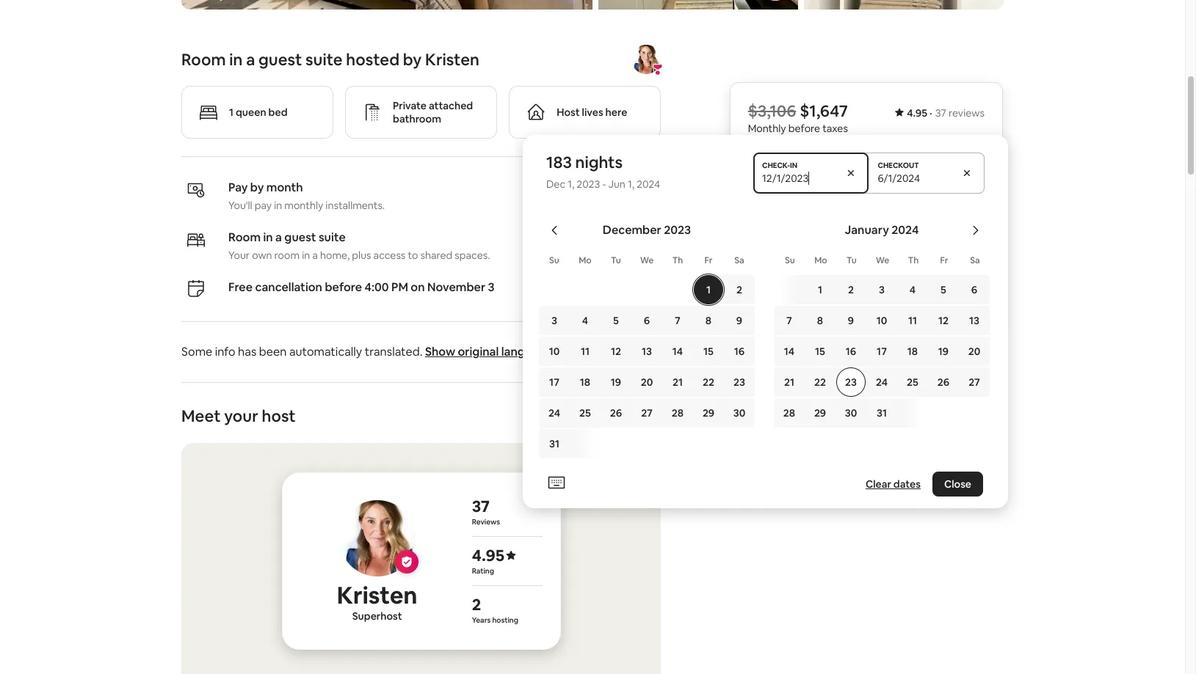 Task type: locate. For each thing, give the bounding box(es) containing it.
2 inside 2 years hosting
[[472, 595, 481, 616]]

23
[[734, 376, 745, 389], [845, 376, 857, 389]]

11 for rightmost the 11 button
[[908, 314, 917, 328]]

1 sa from the left
[[735, 255, 744, 267]]

2 29 from the left
[[814, 407, 826, 420]]

0 vertical spatial 2024
[[637, 178, 660, 191]]

8 for second 8 button
[[817, 314, 823, 328]]

1 7 button from the left
[[662, 306, 693, 336]]

11 button
[[897, 306, 928, 336], [570, 337, 601, 366]]

we down january 2024
[[876, 255, 890, 267]]

2024 inside calendar application
[[892, 223, 919, 238]]

th
[[673, 255, 683, 267], [908, 255, 919, 267]]

17 button up 'with'
[[867, 337, 897, 366]]

12 for 12 button to the left
[[611, 345, 621, 358]]

1 vertical spatial guest
[[284, 230, 316, 246]]

1 29 button from the left
[[693, 399, 724, 428]]

11 down the yet
[[908, 314, 917, 328]]

2 su from the left
[[785, 255, 795, 267]]

12 for 12 button to the top
[[939, 314, 949, 328]]

4.95 up the rating
[[472, 546, 505, 567]]

1 2 button from the left
[[724, 275, 755, 305]]

2 th from the left
[[908, 255, 919, 267]]

3
[[488, 280, 495, 296], [879, 283, 885, 297], [552, 314, 557, 328]]

2 28 from the left
[[784, 407, 795, 420]]

16 button up the stay at the bottom
[[724, 337, 755, 366]]

1 14 from the left
[[673, 345, 683, 358]]

24 right 'with'
[[876, 376, 888, 389]]

2 button
[[724, 275, 755, 305], [836, 275, 867, 305]]

13 for 13 button to the bottom
[[642, 345, 652, 358]]

8
[[706, 314, 712, 328], [817, 314, 823, 328]]

1 vertical spatial on
[[851, 361, 864, 376]]

2
[[737, 283, 742, 297], [848, 283, 854, 297], [472, 595, 481, 616]]

22 button left the stay at the bottom
[[693, 368, 724, 397]]

1 horizontal spatial 23
[[845, 376, 857, 389]]

17 button
[[867, 337, 897, 366], [539, 368, 570, 397]]

0 horizontal spatial kristen
[[337, 581, 417, 611]]

1
[[229, 106, 234, 119], [706, 283, 711, 297], [818, 283, 823, 297]]

2024 right jun
[[637, 178, 660, 191]]

here
[[606, 106, 627, 119]]

2 8 from the left
[[817, 314, 823, 328]]

2 2 button from the left
[[836, 275, 867, 305]]

on
[[411, 280, 425, 296], [851, 361, 864, 376]]

1 7 from the left
[[675, 314, 681, 328]]

2 30 button from the left
[[836, 399, 867, 428]]

1 th from the left
[[673, 255, 683, 267]]

1 fr from the left
[[705, 255, 713, 267]]

translated.
[[365, 345, 423, 360]]

7 button
[[662, 306, 693, 336], [774, 306, 805, 336]]

th up the yet
[[908, 255, 919, 267]]

december 2023
[[603, 223, 691, 238]]

26
[[938, 376, 950, 389], [610, 407, 622, 420]]

guest for hosted
[[259, 49, 302, 70]]

1 vertical spatial 2024
[[892, 223, 919, 238]]

1 horizontal spatial pay
[[827, 375, 847, 391]]

0 horizontal spatial 5 button
[[601, 306, 632, 336]]

1 1 button from the left
[[693, 275, 724, 305]]

0 vertical spatial kristen
[[425, 49, 480, 70]]

1 vertical spatial before
[[325, 280, 362, 296]]

14
[[673, 345, 683, 358], [784, 345, 795, 358]]

4.95 left ·
[[907, 106, 928, 120]]

0 horizontal spatial 4 button
[[570, 306, 601, 336]]

2 7 button from the left
[[774, 306, 805, 336]]

7
[[675, 314, 681, 328], [787, 314, 792, 328]]

2 15 button from the left
[[805, 337, 836, 366]]

in inside pay by month you'll pay in monthly installments.
[[274, 199, 282, 213]]

0 horizontal spatial 26
[[610, 407, 622, 420]]

0 vertical spatial 2023
[[577, 178, 600, 191]]

0 horizontal spatial 11 button
[[570, 337, 601, 366]]

1 vertical spatial 4.95
[[472, 546, 505, 567]]

attached
[[429, 99, 473, 113]]

an
[[776, 361, 789, 376]]

1 23 button from the left
[[724, 368, 755, 397]]

2023 inside 183 nights dec 1, 2023 - jun 1, 2024
[[577, 178, 600, 191]]

in right room at the left top
[[302, 249, 310, 262]]

2 button for january 2024
[[836, 275, 867, 305]]

0 horizontal spatial 7 button
[[662, 306, 693, 336]]

1 15 from the left
[[704, 345, 714, 358]]

1 vertical spatial 24 button
[[539, 399, 570, 428]]

11 button right language
[[570, 337, 601, 366]]

room for room in a guest suite your own room in a home, plus access to shared spaces.
[[228, 230, 261, 246]]

37 up reviews
[[472, 497, 490, 517]]

meet
[[181, 406, 221, 427]]

25
[[907, 376, 919, 389], [580, 407, 591, 420]]

29 button down "you"
[[805, 399, 836, 428]]

5 button
[[928, 275, 959, 305], [601, 306, 632, 336]]

0 horizontal spatial 30
[[733, 407, 746, 420]]

close
[[944, 478, 972, 491]]

0 vertical spatial 10 button
[[867, 306, 897, 336]]

4
[[910, 283, 916, 297], [582, 314, 588, 328]]

on right pm
[[411, 280, 425, 296]]

1 horizontal spatial 27
[[969, 376, 980, 389]]

1 button
[[693, 275, 724, 305], [776, 275, 836, 305]]

2 23 from the left
[[845, 376, 857, 389]]

1 horizontal spatial 20
[[968, 345, 981, 358]]

when
[[773, 375, 803, 391]]

0 horizontal spatial 1
[[229, 106, 234, 119]]

0 vertical spatial guest
[[259, 49, 302, 70]]

15 for 2nd the 15 button from the left
[[815, 345, 825, 358]]

30 button down the stay at the bottom
[[724, 399, 755, 428]]

before down $1,647
[[789, 122, 820, 135]]

7 for second 7 button from the right
[[675, 314, 681, 328]]

2024
[[637, 178, 660, 191], [892, 223, 919, 238]]

4.95 for 4.95
[[472, 546, 505, 567]]

0 vertical spatial 5
[[941, 283, 947, 297]]

we
[[640, 255, 654, 267], [876, 255, 890, 267]]

0 horizontal spatial by
[[250, 180, 264, 196]]

0 vertical spatial 6 button
[[959, 275, 990, 305]]

0 horizontal spatial 20 button
[[632, 368, 662, 397]]

2 we from the left
[[876, 255, 890, 267]]

0 horizontal spatial 21 button
[[662, 368, 693, 397]]

1 vertical spatial 5 button
[[601, 306, 632, 336]]

22 button right when
[[805, 368, 836, 397]]

27 for bottom 27 button
[[641, 407, 653, 420]]

37 right ·
[[935, 106, 947, 120]]

6 button
[[959, 275, 990, 305], [632, 306, 662, 336]]

11 right language
[[581, 345, 590, 358]]

your
[[867, 361, 891, 376], [876, 375, 900, 391], [224, 406, 258, 427]]

kristen image
[[632, 45, 661, 74], [632, 45, 661, 74]]

0 horizontal spatial 17 button
[[539, 368, 570, 397]]

1 23 from the left
[[734, 376, 745, 389]]

2 22 from the left
[[814, 376, 826, 389]]

2 30 from the left
[[845, 407, 857, 420]]

a up 'queen'
[[246, 49, 255, 70]]

reviews
[[949, 106, 985, 120]]

24 for "24" button to the left
[[549, 407, 560, 420]]

31
[[877, 407, 887, 420], [549, 438, 560, 451]]

by right pay
[[250, 180, 264, 196]]

23 button left an at right bottom
[[724, 368, 755, 397]]

15
[[704, 345, 714, 358], [815, 345, 825, 358]]

1 9 from the left
[[737, 314, 743, 328]]

1 horizontal spatial 28
[[784, 407, 795, 420]]

3 right november
[[488, 280, 495, 296]]

tu down january
[[847, 255, 857, 267]]

suite left hosted
[[306, 49, 343, 70]]

1 horizontal spatial 25
[[907, 376, 919, 389]]

3 right be
[[879, 283, 885, 297]]

enjoy a good night's rest or leisurely morning in bed. image
[[181, 0, 593, 10]]

on inside save an extra $196 on your entire stay when you pay with your bank account.
[[851, 361, 864, 376]]

2 for december 2023
[[737, 283, 742, 297]]

2024 right january
[[892, 223, 919, 238]]

fr
[[705, 255, 713, 267], [940, 255, 948, 267]]

2023
[[577, 178, 600, 191], [664, 223, 691, 238]]

9
[[737, 314, 743, 328], [848, 314, 854, 328]]

pay
[[255, 199, 272, 213], [827, 375, 847, 391]]

1 horizontal spatial 22
[[814, 376, 826, 389]]

$3,106 $1,647 monthly before taxes
[[748, 101, 848, 135]]

0 vertical spatial 17 button
[[867, 337, 897, 366]]

home,
[[320, 249, 350, 262]]

9 button up save
[[724, 306, 755, 336]]

1 vertical spatial by
[[250, 180, 264, 196]]

0 vertical spatial 20
[[968, 345, 981, 358]]

1 horizontal spatial 21 button
[[774, 368, 805, 397]]

pm
[[391, 280, 408, 296]]

22 right when
[[814, 376, 826, 389]]

0 horizontal spatial 13
[[642, 345, 652, 358]]

15 button up "you"
[[805, 337, 836, 366]]

24 button left bank
[[867, 368, 897, 397]]

13
[[969, 314, 980, 328], [642, 345, 652, 358]]

0 horizontal spatial 21
[[673, 376, 683, 389]]

1 21 button from the left
[[662, 368, 693, 397]]

0 vertical spatial 3 button
[[867, 275, 897, 305]]

2024 inside 183 nights dec 1, 2023 - jun 1, 2024
[[637, 178, 660, 191]]

29 button left the account.
[[693, 399, 724, 428]]

2 1 button from the left
[[776, 275, 836, 305]]

1 vertical spatial suite
[[319, 230, 346, 246]]

kristen up attached
[[425, 49, 480, 70]]

a left home,
[[312, 249, 318, 262]]

1 29 from the left
[[703, 407, 715, 420]]

1, right jun
[[628, 178, 635, 191]]

2 sa from the left
[[970, 255, 980, 267]]

0 horizontal spatial 26 button
[[601, 399, 632, 428]]

0 horizontal spatial 2 button
[[724, 275, 755, 305]]

kristen down the 'verified host' icon at the bottom left of the page
[[337, 581, 417, 611]]

19
[[938, 345, 949, 358], [611, 376, 621, 389]]

0 horizontal spatial 1,
[[568, 178, 574, 191]]

37
[[935, 106, 947, 120], [472, 497, 490, 517]]

1 horizontal spatial 14
[[784, 345, 795, 358]]

1 horizontal spatial 17
[[877, 345, 887, 358]]

16 for 1st 16 button from left
[[734, 345, 745, 358]]

1 vertical spatial a
[[275, 230, 282, 246]]

23 right "you"
[[845, 376, 857, 389]]

1 vertical spatial 17
[[549, 376, 560, 389]]

2 15 from the left
[[815, 345, 825, 358]]

room inside room in a guest suite your own room in a home, plus access to shared spaces.
[[228, 230, 261, 246]]

your left host
[[224, 406, 258, 427]]

guest up bed
[[259, 49, 302, 70]]

1 vertical spatial 3 button
[[539, 306, 570, 336]]

1 horizontal spatial 4 button
[[897, 275, 928, 305]]

guest up room at the left top
[[284, 230, 316, 246]]

taxes
[[823, 122, 848, 135]]

0 vertical spatial 24 button
[[867, 368, 897, 397]]

Add date text field
[[878, 172, 950, 185]]

18
[[908, 345, 918, 358], [580, 376, 591, 389]]

1 horizontal spatial 27 button
[[959, 368, 990, 397]]

1 horizontal spatial 15
[[815, 345, 825, 358]]

before
[[789, 122, 820, 135], [325, 280, 362, 296]]

2 9 from the left
[[848, 314, 854, 328]]

0 vertical spatial 25 button
[[897, 368, 928, 397]]

you
[[806, 294, 824, 307]]

0 horizontal spatial 18
[[580, 376, 591, 389]]

1 horizontal spatial 19
[[938, 345, 949, 358]]

0 vertical spatial 11 button
[[897, 306, 928, 336]]

su
[[549, 255, 560, 267], [785, 255, 795, 267]]

sa
[[735, 255, 744, 267], [970, 255, 980, 267]]

3 up language
[[552, 314, 557, 328]]

2023 right december
[[664, 223, 691, 238]]

private
[[393, 99, 427, 113]]

2 16 from the left
[[846, 345, 856, 358]]

pay right you'll
[[255, 199, 272, 213]]

0 horizontal spatial before
[[325, 280, 362, 296]]

3 button
[[867, 275, 897, 305], [539, 306, 570, 336]]

1 button for december 2023
[[693, 275, 724, 305]]

31 button
[[867, 399, 926, 428], [539, 430, 599, 459]]

by right hosted
[[403, 49, 422, 70]]

room for room in a guest suite hosted by kristen
[[181, 49, 226, 70]]

1 vertical spatial 25 button
[[570, 399, 601, 428]]

guest inside room in a guest suite your own room in a home, plus access to shared spaces.
[[284, 230, 316, 246]]

24 button down language
[[539, 399, 570, 428]]

1,
[[568, 178, 574, 191], [628, 178, 635, 191]]

2 7 from the left
[[787, 314, 792, 328]]

shared
[[420, 249, 453, 262]]

1 horizontal spatial 16 button
[[836, 337, 867, 366]]

pay right "you"
[[827, 375, 847, 391]]

2023 left the -
[[577, 178, 600, 191]]

4.95 for 4.95 · 37 reviews
[[907, 106, 928, 120]]

30 button down 'with'
[[836, 399, 867, 428]]

23 button
[[724, 368, 755, 397], [836, 368, 867, 397]]

we down the december 2023
[[640, 255, 654, 267]]

before down home,
[[325, 280, 362, 296]]

1 horizontal spatial 2 button
[[836, 275, 867, 305]]

11 button up entire
[[897, 306, 928, 336]]

14 button
[[662, 337, 693, 366], [774, 337, 805, 366]]

25 button
[[897, 368, 928, 397], [570, 399, 601, 428]]

0 horizontal spatial 22 button
[[693, 368, 724, 397]]

1 vertical spatial 18
[[580, 376, 591, 389]]

1 horizontal spatial 2
[[737, 283, 742, 297]]

suite inside room in a guest suite your own room in a home, plus access to shared spaces.
[[319, 230, 346, 246]]

2 9 button from the left
[[836, 306, 867, 336]]

1, right dec at top left
[[568, 178, 574, 191]]

16 button
[[724, 337, 755, 366], [836, 337, 867, 366]]

suite up home,
[[319, 230, 346, 246]]

10 for bottom 10 button
[[549, 345, 560, 358]]

9 button
[[724, 306, 755, 336], [836, 306, 867, 336]]

$1,647
[[800, 101, 848, 121]]

0 horizontal spatial 18 button
[[570, 368, 601, 397]]

21 for second 21 button
[[784, 376, 795, 389]]

1 horizontal spatial 5
[[941, 283, 947, 297]]

your
[[228, 249, 250, 262]]

1 horizontal spatial mo
[[815, 255, 827, 267]]

23 button right "you"
[[836, 368, 867, 397]]

calendar application
[[523, 207, 1196, 472]]

1 horizontal spatial 13
[[969, 314, 980, 328]]

11 for the 11 button to the left
[[581, 345, 590, 358]]

2 21 from the left
[[784, 376, 795, 389]]

1 vertical spatial 13
[[642, 345, 652, 358]]

3 button down reserve at top
[[867, 275, 897, 305]]

22
[[703, 376, 715, 389], [814, 376, 826, 389]]

0 horizontal spatial 10
[[549, 345, 560, 358]]

th down the december 2023
[[673, 255, 683, 267]]

1 horizontal spatial 30 button
[[836, 399, 867, 428]]

in
[[229, 49, 243, 70], [274, 199, 282, 213], [263, 230, 273, 246], [302, 249, 310, 262]]

10
[[877, 314, 887, 328], [549, 345, 560, 358]]

in down "month"
[[274, 199, 282, 213]]

1 vertical spatial 17 button
[[539, 368, 570, 397]]

1 horizontal spatial 2024
[[892, 223, 919, 238]]

0 horizontal spatial 23 button
[[724, 368, 755, 397]]

1 horizontal spatial 21
[[784, 376, 795, 389]]

rating
[[472, 567, 494, 577]]

1 28 button from the left
[[662, 399, 693, 428]]

your left entire
[[867, 361, 891, 376]]

1 horizontal spatial 7
[[787, 314, 792, 328]]

27
[[969, 376, 980, 389], [641, 407, 653, 420]]

2 14 button from the left
[[774, 337, 805, 366]]

15 button
[[693, 337, 724, 366], [805, 337, 836, 366]]

3 button up language
[[539, 306, 570, 336]]

suite entry views image
[[599, 0, 798, 10]]

on right $196
[[851, 361, 864, 376]]

24 down language
[[549, 407, 560, 420]]

has
[[238, 345, 257, 360]]

1 horizontal spatial 7 button
[[774, 306, 805, 336]]

0 vertical spatial a
[[246, 49, 255, 70]]

22 left the stay at the bottom
[[703, 376, 715, 389]]

1 horizontal spatial 12
[[939, 314, 949, 328]]

a
[[246, 49, 255, 70], [275, 230, 282, 246], [312, 249, 318, 262]]

0 horizontal spatial pay
[[255, 199, 272, 213]]

1 21 from the left
[[673, 376, 683, 389]]

1 horizontal spatial 1,
[[628, 178, 635, 191]]

host
[[262, 406, 296, 427]]

1 16 from the left
[[734, 345, 745, 358]]

1 horizontal spatial 24 button
[[867, 368, 897, 397]]

21 button
[[662, 368, 693, 397], [774, 368, 805, 397]]

1 horizontal spatial 20 button
[[959, 337, 990, 366]]

0 horizontal spatial 22
[[703, 376, 715, 389]]

1 8 from the left
[[706, 314, 712, 328]]

1 14 button from the left
[[662, 337, 693, 366]]

19 for the rightmost 19 "button"
[[938, 345, 949, 358]]

kristen user profile image
[[339, 501, 415, 577], [339, 501, 415, 577]]

1 28 from the left
[[672, 407, 684, 420]]

15 button left save
[[693, 337, 724, 366]]

9 button right you
[[836, 306, 867, 336]]

won't
[[826, 294, 853, 307]]

0 horizontal spatial fr
[[705, 255, 713, 267]]

2 mo from the left
[[815, 255, 827, 267]]

1 horizontal spatial 29 button
[[805, 399, 836, 428]]

1 mo from the left
[[579, 255, 592, 267]]

kristen is a superhost. image
[[652, 64, 664, 76]]

23 left the stay at the bottom
[[734, 376, 745, 389]]

17 button down language
[[539, 368, 570, 397]]

16 button up 'with'
[[836, 337, 867, 366]]

some info has been automatically translated. show original language
[[181, 345, 553, 360]]

1 horizontal spatial 37
[[935, 106, 947, 120]]

1 horizontal spatial sa
[[970, 255, 980, 267]]

mo
[[579, 255, 592, 267], [815, 255, 827, 267]]

0 horizontal spatial 37
[[472, 497, 490, 517]]

tu down december
[[611, 255, 621, 267]]

18 button
[[897, 337, 928, 366], [570, 368, 601, 397]]

a up room at the left top
[[275, 230, 282, 246]]

7 for 1st 7 button from right
[[787, 314, 792, 328]]

by inside pay by month you'll pay in monthly installments.
[[250, 180, 264, 196]]

29
[[703, 407, 715, 420], [814, 407, 826, 420]]



Task type: vqa. For each thing, say whether or not it's contained in the screenshot.


Task type: describe. For each thing, give the bounding box(es) containing it.
16 for 1st 16 button from right
[[846, 345, 856, 358]]

you won't be charged yet
[[806, 294, 926, 307]]

2 for january 2024
[[848, 283, 854, 297]]

installments.
[[326, 199, 385, 213]]

years
[[472, 616, 491, 626]]

0 vertical spatial 26 button
[[928, 368, 959, 397]]

kristen superhost
[[337, 581, 417, 623]]

1 22 from the left
[[703, 376, 715, 389]]

with
[[850, 375, 873, 391]]

host
[[557, 106, 580, 119]]

info
[[215, 345, 235, 360]]

be
[[855, 294, 867, 307]]

show original language button
[[425, 345, 553, 360]]

cancellation
[[255, 280, 322, 296]]

reviews
[[472, 518, 500, 528]]

37 inside 37 reviews
[[472, 497, 490, 517]]

12/1/2023
[[757, 172, 803, 185]]

before inside $3,106 $1,647 monthly before taxes
[[789, 122, 820, 135]]

0 horizontal spatial 31 button
[[539, 430, 599, 459]]

superhost
[[352, 610, 402, 623]]

verified host image
[[401, 557, 412, 569]]

4:00
[[365, 280, 389, 296]]

2 fr from the left
[[940, 255, 948, 267]]

december
[[603, 223, 662, 238]]

free cancellation before 4:00 pm on november 3
[[228, 280, 495, 296]]

28 for 1st the 28 button
[[672, 407, 684, 420]]

bathroom
[[393, 113, 441, 126]]

guest for your
[[284, 230, 316, 246]]

1 15 button from the left
[[693, 337, 724, 366]]

24 for topmost "24" button
[[876, 376, 888, 389]]

1 horizontal spatial 3
[[552, 314, 557, 328]]

clear dates
[[866, 478, 921, 491]]

10 for right 10 button
[[877, 314, 887, 328]]

stay
[[748, 375, 771, 391]]

0 vertical spatial 26
[[938, 376, 950, 389]]

pay inside pay by month you'll pay in monthly installments.
[[255, 199, 272, 213]]

2 22 button from the left
[[805, 368, 836, 397]]

private attached bathroom
[[393, 99, 473, 126]]

0 vertical spatial 12 button
[[928, 306, 959, 336]]

1 16 button from the left
[[724, 337, 755, 366]]

0 horizontal spatial 31
[[549, 438, 560, 451]]

save an extra $196 on your entire stay when you pay with your bank account.
[[748, 361, 929, 405]]

1 30 button from the left
[[724, 399, 755, 428]]

original
[[458, 345, 499, 360]]

19 for leftmost 19 "button"
[[611, 376, 621, 389]]

plus
[[352, 249, 371, 262]]

1 vertical spatial 18 button
[[570, 368, 601, 397]]

2 button for december 2023
[[724, 275, 755, 305]]

a for room in a guest suite hosted by kristen
[[246, 49, 255, 70]]

17 for bottom 17 button
[[549, 376, 560, 389]]

6 for the leftmost 6 button
[[644, 314, 650, 328]]

8 for second 8 button from right
[[706, 314, 712, 328]]

2 28 button from the left
[[774, 399, 805, 428]]

1 vertical spatial 20 button
[[632, 368, 662, 397]]

1 horizontal spatial 3 button
[[867, 275, 897, 305]]

1 horizontal spatial 1
[[706, 283, 711, 297]]

1 horizontal spatial 25 button
[[897, 368, 928, 397]]

you
[[805, 375, 825, 391]]

been
[[259, 345, 287, 360]]

1 8 button from the left
[[693, 306, 724, 336]]

1 tu from the left
[[611, 255, 621, 267]]

monthly
[[748, 122, 786, 135]]

2 years hosting
[[472, 595, 518, 626]]

28 for 2nd the 28 button
[[784, 407, 795, 420]]

1 vertical spatial 13 button
[[632, 337, 662, 366]]

you'll
[[228, 199, 252, 213]]

21 for 2nd 21 button from the right
[[673, 376, 683, 389]]

save
[[748, 361, 774, 376]]

bed
[[269, 106, 288, 119]]

jun
[[609, 178, 626, 191]]

1 30 from the left
[[733, 407, 746, 420]]

monthly
[[284, 199, 323, 213]]

show
[[425, 345, 455, 360]]

27 for the topmost 27 button
[[969, 376, 980, 389]]

2 16 button from the left
[[836, 337, 867, 366]]

1 queen bed
[[229, 106, 288, 119]]

1 horizontal spatial 10 button
[[867, 306, 897, 336]]

suite for hosted
[[306, 49, 343, 70]]

1 horizontal spatial 18 button
[[897, 337, 928, 366]]

1 button for january 2024
[[776, 275, 836, 305]]

6 for top 6 button
[[972, 283, 978, 297]]

23 for 1st 23 button from right
[[845, 376, 857, 389]]

2 29 button from the left
[[805, 399, 836, 428]]

suite for your
[[319, 230, 346, 246]]

0 horizontal spatial 24 button
[[539, 399, 570, 428]]

1 su from the left
[[549, 255, 560, 267]]

9 for 1st 9 button
[[737, 314, 743, 328]]

0 horizontal spatial 3
[[488, 280, 495, 296]]

2 14 from the left
[[784, 345, 795, 358]]

2 vertical spatial a
[[312, 249, 318, 262]]

spaces.
[[455, 249, 490, 262]]

your right 'with'
[[876, 375, 900, 391]]

nights
[[575, 152, 623, 173]]

queen
[[236, 106, 266, 119]]

1 vertical spatial 26 button
[[601, 399, 632, 428]]

13 for 13 button to the right
[[969, 314, 980, 328]]

1 horizontal spatial 13 button
[[959, 306, 990, 336]]

professional shampoo and conditioner and body gel are complimentary! image
[[804, 0, 1004, 10]]

2 horizontal spatial 3
[[879, 283, 885, 297]]

lives
[[582, 106, 603, 119]]

automatically
[[289, 345, 362, 360]]

1 horizontal spatial 31 button
[[867, 399, 926, 428]]

2 8 button from the left
[[805, 306, 836, 336]]

2023 inside calendar application
[[664, 223, 691, 238]]

a for room in a guest suite your own room in a home, plus access to shared spaces.
[[275, 230, 282, 246]]

november
[[427, 280, 486, 296]]

in up own
[[263, 230, 273, 246]]

0 vertical spatial 18
[[908, 345, 918, 358]]

17 for the right 17 button
[[877, 345, 887, 358]]

pay by month you'll pay in monthly installments.
[[228, 180, 385, 213]]

hosting
[[492, 616, 518, 626]]

1 horizontal spatial 19 button
[[928, 337, 959, 366]]

in up 'queen'
[[229, 49, 243, 70]]

$196
[[822, 361, 848, 376]]

1 9 button from the left
[[724, 306, 755, 336]]

0 horizontal spatial 25 button
[[570, 399, 601, 428]]

1 1, from the left
[[568, 178, 574, 191]]

meet your host
[[181, 406, 296, 427]]

account.
[[748, 390, 795, 405]]

2 21 button from the left
[[774, 368, 805, 397]]

access
[[373, 249, 406, 262]]

37 reviews
[[472, 497, 500, 528]]

room in a guest suite your own room in a home, plus access to shared spaces.
[[228, 230, 490, 262]]

15 for 2nd the 15 button from the right
[[704, 345, 714, 358]]

room
[[274, 249, 300, 262]]

MM/DD/YYYY text field
[[762, 172, 834, 185]]

entire
[[894, 361, 925, 376]]

own
[[252, 249, 272, 262]]

0 vertical spatial 20 button
[[959, 337, 990, 366]]

0 horizontal spatial on
[[411, 280, 425, 296]]

1 vertical spatial 27 button
[[632, 399, 662, 428]]

0 vertical spatial 25
[[907, 376, 919, 389]]

2 tu from the left
[[847, 255, 857, 267]]

1 vertical spatial 10 button
[[539, 337, 570, 366]]

1 vertical spatial 5
[[613, 314, 619, 328]]

yet
[[911, 294, 926, 307]]

to
[[408, 249, 418, 262]]

$3,106
[[748, 101, 796, 121]]

1 horizontal spatial 17 button
[[867, 337, 897, 366]]

0 vertical spatial 37
[[935, 106, 947, 120]]

dec
[[546, 178, 566, 191]]

0 horizontal spatial 4
[[582, 314, 588, 328]]

2 1, from the left
[[628, 178, 635, 191]]

language
[[501, 345, 553, 360]]

close button
[[933, 472, 983, 497]]

0 horizontal spatial 19 button
[[601, 368, 632, 397]]

january 2024
[[845, 223, 919, 238]]

reserve
[[844, 256, 889, 272]]

january
[[845, 223, 889, 238]]

0 horizontal spatial 12 button
[[601, 337, 632, 366]]

clear
[[866, 478, 891, 491]]

free
[[228, 280, 253, 296]]

1 horizontal spatial by
[[403, 49, 422, 70]]

clear dates button
[[860, 472, 927, 497]]

1 horizontal spatial 4
[[910, 283, 916, 297]]

6/1/2024
[[876, 172, 918, 185]]

·
[[930, 106, 932, 120]]

1 we from the left
[[640, 255, 654, 267]]

extra
[[792, 361, 820, 376]]

some
[[181, 345, 212, 360]]

2 horizontal spatial 1
[[818, 283, 823, 297]]

month
[[266, 180, 303, 196]]

pay
[[228, 180, 248, 196]]

room in a guest suite hosted by kristen
[[181, 49, 480, 70]]

0 horizontal spatial 6 button
[[632, 306, 662, 336]]

1 22 button from the left
[[693, 368, 724, 397]]

4.95 · 37 reviews
[[907, 106, 985, 120]]

2 23 button from the left
[[836, 368, 867, 397]]

reserve button
[[748, 247, 985, 282]]

0 vertical spatial 27 button
[[959, 368, 990, 397]]

dates
[[894, 478, 921, 491]]

1 vertical spatial 20
[[641, 376, 653, 389]]

pay inside save an extra $196 on your entire stay when you pay with your bank account.
[[827, 375, 847, 391]]

183 nights dec 1, 2023 - jun 1, 2024
[[546, 152, 660, 191]]

charged
[[870, 294, 909, 307]]

bank
[[902, 375, 929, 391]]

1 horizontal spatial 31
[[877, 407, 887, 420]]

host lives here
[[557, 106, 627, 119]]

1 horizontal spatial 11 button
[[897, 306, 928, 336]]

23 for second 23 button from right
[[734, 376, 745, 389]]

1 vertical spatial 25
[[580, 407, 591, 420]]

0 vertical spatial 5 button
[[928, 275, 959, 305]]

9 for 2nd 9 button from the left
[[848, 314, 854, 328]]



